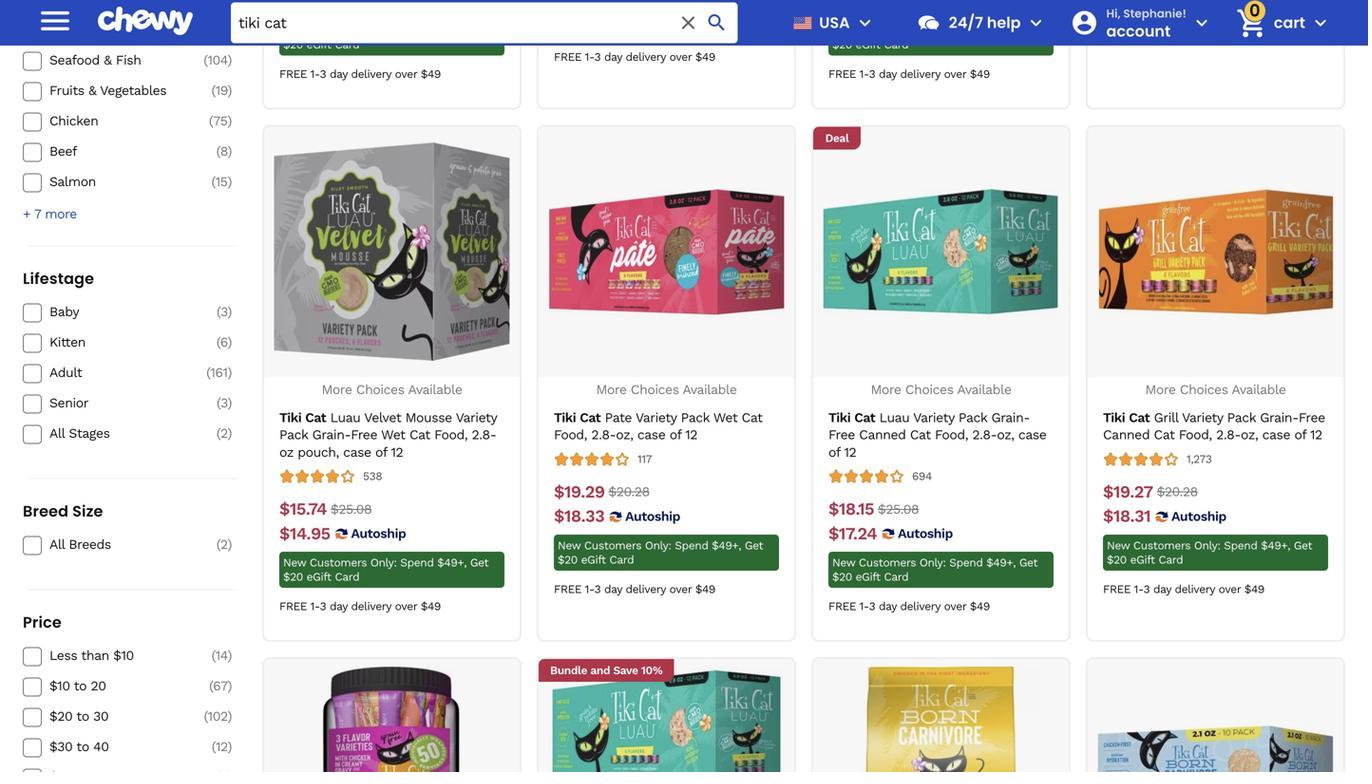 Task type: locate. For each thing, give the bounding box(es) containing it.
( 6 )
[[216, 335, 232, 350]]

chicken
[[49, 113, 98, 129]]

tiki cat for $19.29
[[554, 410, 601, 426]]

( 3 ) down ( 161 )
[[217, 395, 232, 411]]

$18.31
[[1103, 507, 1151, 527]]

12 ) from the top
[[228, 537, 232, 553]]

0 vertical spatial to
[[74, 679, 87, 694]]

0 vertical spatial ( 3 )
[[217, 304, 232, 320]]

oz, inside luau variety pack grain- free canned cat food, 2.8-oz, case of 12
[[997, 427, 1014, 443]]

1 vertical spatial ( 2 )
[[216, 537, 232, 553]]

variety
[[456, 410, 497, 426], [636, 410, 677, 426], [913, 410, 955, 426], [1182, 410, 1223, 426]]

2 for all stages
[[220, 426, 228, 441]]

variety up 694 at the bottom of the page
[[913, 410, 955, 426]]

variety inside luau variety pack grain- free canned cat food, 2.8-oz, case of 12
[[913, 410, 955, 426]]

19
[[215, 83, 228, 98]]

choices up pate variety pack wet cat food, 2.8-oz, case of 12 in the bottom of the page
[[631, 382, 679, 398]]

free down product search box
[[554, 50, 582, 64]]

2 available from the left
[[683, 382, 737, 398]]

1 horizontal spatial luau
[[880, 410, 910, 426]]

1 vertical spatial $10
[[49, 679, 70, 694]]

choices for $19.27
[[1180, 382, 1228, 398]]

tiki cat left pate
[[554, 410, 601, 426]]

$18.15 $25.08
[[829, 499, 919, 519]]

tiki cat stix variety mega jar lickable cat treats, 50 count image
[[274, 667, 510, 773]]

4 tiki from the left
[[1103, 410, 1125, 426]]

( 2 )
[[216, 426, 232, 441], [216, 537, 232, 553]]

more up luau variety pack grain- free canned cat food, 2.8-oz, case of 12
[[871, 382, 901, 398]]

help menu image
[[1025, 11, 1048, 34]]

2 canned from the left
[[1103, 427, 1150, 443]]

104
[[208, 52, 228, 68]]

2 variety from the left
[[636, 410, 677, 426]]

( for senior
[[217, 395, 221, 411]]

available up pate variety pack wet cat food, 2.8-oz, case of 12 in the bottom of the page
[[683, 382, 737, 398]]

$25.08 inside $15.74 $25.08
[[331, 502, 372, 517]]

variety for $19.27
[[1182, 410, 1223, 426]]

case
[[638, 427, 666, 443], [1019, 427, 1047, 443], [1263, 427, 1291, 443], [343, 444, 371, 460]]

3 tiki cat from the left
[[829, 410, 875, 426]]

choices for $18.15
[[906, 382, 954, 398]]

all
[[49, 426, 65, 441], [49, 537, 65, 553]]

$20.28 text field down 117
[[609, 482, 650, 503]]

0 horizontal spatial oz,
[[616, 427, 633, 443]]

1 vertical spatial all
[[49, 537, 65, 553]]

2 tiki from the left
[[554, 410, 576, 426]]

canned for $18.15
[[859, 427, 906, 443]]

wet
[[714, 410, 738, 426], [381, 427, 405, 443]]

variety inside pate variety pack wet cat food, 2.8-oz, case of 12
[[636, 410, 677, 426]]

1 $20.28 from the left
[[609, 484, 650, 500]]

1 more choices available from the left
[[322, 382, 462, 398]]

( for fruits & vegetables
[[211, 83, 215, 98]]

more choices available up velvet
[[322, 382, 462, 398]]

$20.28 text field for $19.27
[[1157, 482, 1198, 503]]

cart link
[[1229, 0, 1306, 46]]

submit search image
[[706, 11, 728, 34]]

2 all from the top
[[49, 537, 65, 553]]

all inside all breeds link
[[49, 537, 65, 553]]

0 horizontal spatial canned
[[859, 427, 906, 443]]

chewy home image
[[98, 0, 193, 42]]

3 variety from the left
[[913, 410, 955, 426]]

16 ) from the top
[[228, 739, 232, 755]]

1 horizontal spatial oz,
[[997, 427, 1014, 443]]

2.8- inside luau variety pack grain- free canned cat food, 2.8-oz, case of 12
[[972, 427, 997, 443]]

$10 down less
[[49, 679, 70, 694]]

1 2.8- from the left
[[472, 427, 496, 443]]

) for fruits & vegetables
[[228, 83, 232, 98]]

$30 to 40 link
[[49, 739, 184, 756]]

0 vertical spatial $10
[[113, 648, 134, 664]]

4 more choices available from the left
[[1145, 382, 1286, 398]]

2 more from the left
[[596, 382, 627, 398]]

choices for $15.74
[[356, 382, 405, 398]]

grain- inside grill variety pack grain-free canned cat food, 2.8-oz, case of 12
[[1260, 410, 1299, 426]]

meat link
[[49, 21, 184, 39]]

1 more from the left
[[322, 382, 352, 398]]

12
[[685, 427, 698, 443], [1310, 427, 1323, 443], [391, 444, 403, 460], [844, 444, 856, 460], [216, 739, 228, 755]]

2 choices from the left
[[631, 382, 679, 398]]

canned inside luau variety pack grain- free canned cat food, 2.8-oz, case of 12
[[859, 427, 906, 443]]

2.8-
[[472, 427, 496, 443], [591, 427, 616, 443], [972, 427, 997, 443], [1216, 427, 1241, 443]]

0 horizontal spatial luau
[[330, 410, 361, 426]]

3 more choices available from the left
[[871, 382, 1012, 398]]

0 horizontal spatial free
[[351, 427, 377, 443]]

) for $20 to 30
[[228, 709, 232, 725]]

$25.08 down 694 at the bottom of the page
[[878, 502, 919, 517]]

free inside luau variety pack grain- free canned cat food, 2.8-oz, case of 12
[[829, 427, 855, 443]]

$49
[[695, 50, 716, 64], [421, 68, 441, 81], [970, 68, 990, 81], [695, 583, 716, 596], [1245, 583, 1265, 596], [421, 600, 441, 614], [970, 600, 990, 614]]

( 3 ) for baby
[[217, 304, 232, 320]]

1 horizontal spatial grain-
[[992, 410, 1030, 426]]

6 ) from the top
[[228, 174, 232, 190]]

2 oz, from the left
[[997, 427, 1014, 443]]

oz, for $18.15
[[997, 427, 1014, 443]]

breed
[[23, 501, 69, 522]]

tiki up the oz
[[279, 410, 302, 426]]

15 ) from the top
[[228, 709, 232, 725]]

1 luau from the left
[[330, 410, 361, 426]]

0 vertical spatial 2
[[220, 426, 228, 441]]

& left fish
[[104, 52, 112, 68]]

oz, inside pate variety pack wet cat food, 2.8-oz, case of 12
[[616, 427, 633, 443]]

$15.74
[[279, 499, 327, 519]]

2 vertical spatial to
[[76, 739, 89, 755]]

tiki for $19.27
[[1103, 410, 1125, 426]]

meat
[[49, 22, 80, 38]]

102
[[208, 709, 228, 725]]

0 vertical spatial ( 2 )
[[216, 426, 232, 441]]

2 ( 3 ) from the top
[[217, 395, 232, 411]]

( 2 ) for all stages
[[216, 426, 232, 441]]

luau left velvet
[[330, 410, 361, 426]]

$18.15 text field
[[829, 499, 874, 520]]

kitten link
[[49, 334, 184, 351]]

4 choices from the left
[[1180, 382, 1228, 398]]

1 available from the left
[[408, 382, 462, 398]]

14 ) from the top
[[228, 679, 232, 694]]

available up mousse
[[408, 382, 462, 398]]

adult link
[[49, 365, 184, 382]]

$20.28 inside $19.27 $20.28
[[1157, 484, 1198, 500]]

12 inside luau variety pack grain- free canned cat food, 2.8-oz, case of 12
[[844, 444, 856, 460]]

0 vertical spatial wet
[[714, 410, 738, 426]]

choices
[[356, 382, 405, 398], [631, 382, 679, 398], [906, 382, 954, 398], [1180, 382, 1228, 398]]

12 inside pate variety pack wet cat food, 2.8-oz, case of 12
[[685, 427, 698, 443]]

1 vertical spatial ( 3 )
[[217, 395, 232, 411]]

pack for $18.15
[[959, 410, 987, 426]]

$19.29
[[554, 482, 605, 502]]

2 for all breeds
[[220, 537, 228, 553]]

salmon
[[49, 174, 96, 190]]

1 variety from the left
[[456, 410, 497, 426]]

2
[[220, 426, 228, 441], [220, 537, 228, 553]]

autoship for $18.31
[[1172, 509, 1227, 525]]

case inside pate variety pack wet cat food, 2.8-oz, case of 12
[[638, 427, 666, 443]]

pack inside pate variety pack wet cat food, 2.8-oz, case of 12
[[681, 410, 710, 426]]

autoship for $14.95
[[351, 526, 406, 542]]

2 horizontal spatial free
[[1299, 410, 1325, 426]]

free for $18.15
[[829, 427, 855, 443]]

0 horizontal spatial $20.28
[[609, 484, 650, 500]]

more up pate
[[596, 382, 627, 398]]

1 2 from the top
[[220, 426, 228, 441]]

1 ( 2 ) from the top
[[216, 426, 232, 441]]

autoship down $25.08 text field on the right bottom of page
[[898, 526, 953, 542]]

$20.28 text field down '1,273'
[[1157, 482, 1198, 503]]

6
[[220, 335, 228, 350]]

23 )
[[213, 22, 232, 38]]

& for fish
[[104, 52, 112, 68]]

autoship down $25.08 text box
[[351, 526, 406, 542]]

3 ) from the top
[[228, 83, 232, 98]]

more for $15.74
[[322, 382, 352, 398]]

tiki cat luau variety pack grain-free canned cat food, 2.8-oz, case of 12 + tiki cat after dark variety pack canned cat food, 2.8-oz, case of 12 image
[[549, 667, 784, 773]]

free down $18.31 text box
[[1103, 583, 1131, 596]]

variety for $18.15
[[913, 410, 955, 426]]

pack inside luau velvet mousse variety pack grain-free wet cat food, 2.8- oz pouch, case of 12
[[279, 427, 308, 443]]

( for salmon
[[211, 174, 215, 190]]

2 $20.28 text field from the left
[[1157, 482, 1198, 503]]

$20 to 30
[[49, 709, 109, 725]]

0 horizontal spatial $20.28 text field
[[609, 482, 650, 503]]

variety inside luau velvet mousse variety pack grain-free wet cat food, 2.8- oz pouch, case of 12
[[456, 410, 497, 426]]

1 vertical spatial 2
[[220, 537, 228, 553]]

pack
[[681, 410, 710, 426], [959, 410, 987, 426], [1227, 410, 1256, 426], [279, 427, 308, 443]]

tiki cat luau velvet mousse variety pack grain-free wet cat food, 2.8-oz pouch, case of 12 image
[[274, 135, 510, 370]]

$20.28 inside "$19.29 $20.28"
[[609, 484, 650, 500]]

1 horizontal spatial &
[[104, 52, 112, 68]]

( for beef
[[216, 144, 220, 159]]

oz,
[[616, 427, 633, 443], [997, 427, 1014, 443], [1241, 427, 1258, 443]]

customers
[[584, 7, 642, 20], [310, 24, 367, 37], [859, 24, 916, 37], [584, 539, 642, 553], [1134, 539, 1191, 553], [310, 557, 367, 570], [859, 557, 916, 570]]

free right the ( 104 )
[[279, 68, 307, 81]]

1 horizontal spatial free
[[829, 427, 855, 443]]

tiki for $19.29
[[554, 410, 576, 426]]

tiki for $15.74
[[279, 410, 302, 426]]

2 $20.28 from the left
[[1157, 484, 1198, 500]]

2 ( 2 ) from the top
[[216, 537, 232, 553]]

8 ) from the top
[[228, 335, 232, 350]]

tiki cat pate variety pack wet cat food, 2.8-oz, case of 12 image
[[549, 135, 784, 370]]

food,
[[434, 427, 468, 443], [554, 427, 587, 443], [935, 427, 968, 443], [1179, 427, 1212, 443]]

( 2 ) left $14.95 'text box'
[[216, 537, 232, 553]]

cat inside luau variety pack grain- free canned cat food, 2.8-oz, case of 12
[[910, 427, 931, 443]]

2 2.8- from the left
[[591, 427, 616, 443]]

1 vertical spatial &
[[88, 83, 96, 98]]

4 more from the left
[[1145, 382, 1176, 398]]

161
[[210, 365, 228, 381]]

$17.24 text field
[[829, 524, 877, 545]]

( 102 )
[[204, 709, 232, 725]]

10 ) from the top
[[228, 395, 232, 411]]

3 food, from the left
[[935, 427, 968, 443]]

0 vertical spatial &
[[104, 52, 112, 68]]

4 ) from the top
[[228, 113, 232, 129]]

more
[[322, 382, 352, 398], [596, 382, 627, 398], [871, 382, 901, 398], [1145, 382, 1176, 398]]

1 horizontal spatial $20.28 text field
[[1157, 482, 1198, 503]]

4 2.8- from the left
[[1216, 427, 1241, 443]]

0 vertical spatial all
[[49, 426, 65, 441]]

bundle and save 10%
[[550, 664, 663, 678]]

variety inside grill variety pack grain-free canned cat food, 2.8-oz, case of 12
[[1182, 410, 1223, 426]]

case inside luau variety pack grain- free canned cat food, 2.8-oz, case of 12
[[1019, 427, 1047, 443]]

( for all breeds
[[216, 537, 220, 553]]

3 oz, from the left
[[1241, 427, 1258, 443]]

2 $25.08 from the left
[[878, 502, 919, 517]]

new customers only: spend $49+, get $20 egift card
[[558, 7, 763, 34], [283, 24, 489, 51], [832, 24, 1038, 51], [558, 539, 763, 567], [1107, 539, 1313, 567], [283, 557, 489, 584], [832, 557, 1038, 584]]

$20.28 text field
[[609, 482, 650, 503], [1157, 482, 1198, 503]]

1 choices from the left
[[356, 382, 405, 398]]

2 tiki cat from the left
[[554, 410, 601, 426]]

2 down ( 161 )
[[220, 426, 228, 441]]

1 $20.28 text field from the left
[[609, 482, 650, 503]]

) for senior
[[228, 395, 232, 411]]

grain- inside luau variety pack grain- free canned cat food, 2.8-oz, case of 12
[[992, 410, 1030, 426]]

538
[[363, 470, 382, 483]]

2 luau from the left
[[880, 410, 910, 426]]

tiki up $18.15
[[829, 410, 851, 426]]

egift
[[581, 21, 606, 34], [307, 38, 331, 51], [856, 38, 881, 51], [581, 554, 606, 567], [1130, 554, 1155, 567], [307, 571, 331, 584], [856, 571, 881, 584]]

wet inside pate variety pack wet cat food, 2.8-oz, case of 12
[[714, 410, 738, 426]]

choices up velvet
[[356, 382, 405, 398]]

2 2 from the top
[[220, 537, 228, 553]]

spend
[[675, 7, 708, 20], [400, 24, 434, 37], [950, 24, 983, 37], [675, 539, 708, 553], [1224, 539, 1258, 553], [400, 557, 434, 570], [950, 557, 983, 570]]

cat inside grill variety pack grain-free canned cat food, 2.8-oz, case of 12
[[1154, 427, 1175, 443]]

1 ( 3 ) from the top
[[217, 304, 232, 320]]

$10
[[113, 648, 134, 664], [49, 679, 70, 694]]

tiki cat for $19.27
[[1103, 410, 1150, 426]]

0 horizontal spatial &
[[88, 83, 96, 98]]

3 more from the left
[[871, 382, 901, 398]]

11 ) from the top
[[228, 426, 232, 441]]

choices up luau variety pack grain- free canned cat food, 2.8-oz, case of 12
[[906, 382, 954, 398]]

4 food, from the left
[[1179, 427, 1212, 443]]

available for $19.27
[[1232, 382, 1286, 398]]

tiki cat left grill
[[1103, 410, 1150, 426]]

12 inside luau velvet mousse variety pack grain-free wet cat food, 2.8- oz pouch, case of 12
[[391, 444, 403, 460]]

mousse
[[405, 410, 452, 426]]

luau inside luau variety pack grain- free canned cat food, 2.8-oz, case of 12
[[880, 410, 910, 426]]

account menu image
[[1191, 11, 1213, 34]]

1 horizontal spatial canned
[[1103, 427, 1150, 443]]

2 food, from the left
[[554, 427, 587, 443]]

$19.27
[[1103, 482, 1153, 502]]

2 ) from the top
[[228, 52, 232, 68]]

canned inside grill variety pack grain-free canned cat food, 2.8-oz, case of 12
[[1103, 427, 1150, 443]]

more up the pouch,
[[322, 382, 352, 398]]

( for all stages
[[216, 426, 220, 441]]

more choices available up grill variety pack grain-free canned cat food, 2.8-oz, case of 12
[[1145, 382, 1286, 398]]

1 all from the top
[[49, 426, 65, 441]]

& right fruits
[[88, 83, 96, 98]]

all left breeds
[[49, 537, 65, 553]]

$14.95 text field
[[279, 524, 330, 545]]

1 vertical spatial wet
[[381, 427, 405, 443]]

$25.08 for $14.95
[[331, 502, 372, 517]]

1,273
[[1187, 453, 1212, 466]]

fruits & vegetables link
[[49, 82, 184, 99]]

free for $19.27
[[1299, 410, 1325, 426]]

only:
[[645, 7, 671, 20], [371, 24, 397, 37], [920, 24, 946, 37], [645, 539, 671, 553], [1194, 539, 1221, 553], [371, 557, 397, 570], [920, 557, 946, 570]]

( for $20 to 30
[[204, 709, 208, 725]]

tiki for $18.15
[[829, 410, 851, 426]]

grain- for $18.15
[[992, 410, 1030, 426]]

2 horizontal spatial grain-
[[1260, 410, 1299, 426]]

4 variety from the left
[[1182, 410, 1223, 426]]

fruits
[[49, 83, 84, 98]]

3
[[594, 50, 601, 64], [320, 68, 326, 81], [869, 68, 875, 81], [221, 304, 228, 320], [221, 395, 228, 411], [594, 583, 601, 596], [1144, 583, 1150, 596], [320, 600, 326, 614], [869, 600, 875, 614]]

$25.08 down 538
[[331, 502, 372, 517]]

9 ) from the top
[[228, 365, 232, 381]]

vegetables
[[100, 83, 167, 98]]

tiki left pate
[[554, 410, 576, 426]]

0 horizontal spatial wet
[[381, 427, 405, 443]]

to left 30
[[76, 709, 89, 725]]

3 available from the left
[[957, 382, 1012, 398]]

) for beef
[[228, 144, 232, 159]]

1 food, from the left
[[434, 427, 468, 443]]

$10 right than
[[113, 648, 134, 664]]

$20.28 down '1,273'
[[1157, 484, 1198, 500]]

free down the $18.33 text box
[[554, 583, 582, 596]]

0 horizontal spatial grain-
[[312, 427, 351, 443]]

more choices available up pate variety pack wet cat food, 2.8-oz, case of 12 in the bottom of the page
[[596, 382, 737, 398]]

case inside luau velvet mousse variety pack grain-free wet cat food, 2.8- oz pouch, case of 12
[[343, 444, 371, 460]]

2 horizontal spatial oz,
[[1241, 427, 1258, 443]]

$25.08 inside $18.15 $25.08
[[878, 502, 919, 517]]

$20.28
[[609, 484, 650, 500], [1157, 484, 1198, 500]]

grill
[[1154, 410, 1179, 426]]

4 available from the left
[[1232, 382, 1286, 398]]

$18.31 text field
[[1103, 507, 1151, 528]]

3 choices from the left
[[906, 382, 954, 398]]

to left the 20
[[74, 679, 87, 694]]

$15.74 $25.08
[[279, 499, 372, 519]]

4 tiki cat from the left
[[1103, 410, 1150, 426]]

1 horizontal spatial $10
[[113, 648, 134, 664]]

oz, inside grill variety pack grain-free canned cat food, 2.8-oz, case of 12
[[1241, 427, 1258, 443]]

variety right mousse
[[456, 410, 497, 426]]

1 horizontal spatial $20.28
[[1157, 484, 1198, 500]]

5 ) from the top
[[228, 144, 232, 159]]

$18.15
[[829, 499, 874, 519]]

1 $25.08 from the left
[[331, 502, 372, 517]]

less than $10 link
[[49, 648, 184, 665]]

food, inside luau velvet mousse variety pack grain-free wet cat food, 2.8- oz pouch, case of 12
[[434, 427, 468, 443]]

7 ) from the top
[[228, 304, 232, 320]]

variety right pate
[[636, 410, 677, 426]]

2.8- inside grill variety pack grain-free canned cat food, 2.8-oz, case of 12
[[1216, 427, 1241, 443]]

autoship down $19.27 $20.28
[[1172, 509, 1227, 525]]

tiki cat luau variety pack grain-free canned cat food, 2.8-oz, case of 12 image
[[823, 135, 1059, 370]]

20
[[91, 679, 106, 694]]

pack inside luau variety pack grain- free canned cat food, 2.8-oz, case of 12
[[959, 410, 987, 426]]

luau inside luau velvet mousse variety pack grain-free wet cat food, 2.8- oz pouch, case of 12
[[330, 410, 361, 426]]

new
[[558, 7, 581, 20], [283, 24, 306, 37], [832, 24, 855, 37], [558, 539, 581, 553], [1107, 539, 1130, 553], [283, 557, 306, 570], [832, 557, 855, 570]]

( 3 ) up ( 6 )
[[217, 304, 232, 320]]

variety right grill
[[1182, 410, 1223, 426]]

more choices available for $15.74
[[322, 382, 462, 398]]

autoship down "$19.29 $20.28"
[[625, 509, 680, 525]]

3 2.8- from the left
[[972, 427, 997, 443]]

save
[[613, 664, 638, 678]]

tiki left grill
[[1103, 410, 1125, 426]]

2 left $14.95 'text box'
[[220, 537, 228, 553]]

None text field
[[279, 0, 330, 12]]

available up luau variety pack grain- free canned cat food, 2.8-oz, case of 12
[[957, 382, 1012, 398]]

$15.74 text field
[[279, 499, 327, 520]]

deal
[[825, 132, 849, 145]]

fruits & vegetables
[[49, 83, 167, 98]]

canned up $18.15 $25.08
[[859, 427, 906, 443]]

breed size
[[23, 501, 103, 522]]

all left stages
[[49, 426, 65, 441]]

available up grill variety pack grain-free canned cat food, 2.8-oz, case of 12
[[1232, 382, 1286, 398]]

( for adult
[[206, 365, 210, 381]]

1 ) from the top
[[228, 22, 232, 38]]

$20
[[558, 21, 578, 34], [283, 38, 303, 51], [832, 38, 852, 51], [558, 554, 578, 567], [1107, 554, 1127, 567], [283, 571, 303, 584], [832, 571, 852, 584], [49, 709, 73, 725]]

+ 7 more
[[23, 206, 77, 222]]

0 horizontal spatial $10
[[49, 679, 70, 694]]

all inside all stages link
[[49, 426, 65, 441]]

free
[[1299, 410, 1325, 426], [351, 427, 377, 443], [829, 427, 855, 443]]

free inside grill variety pack grain-free canned cat food, 2.8-oz, case of 12
[[1299, 410, 1325, 426]]

cat
[[305, 410, 326, 426], [580, 410, 601, 426], [742, 410, 763, 426], [854, 410, 875, 426], [1129, 410, 1150, 426], [410, 427, 430, 443], [910, 427, 931, 443], [1154, 427, 1175, 443]]

( 2 ) down ( 161 )
[[216, 426, 232, 441]]

oz
[[279, 444, 294, 460]]

2.8- inside luau velvet mousse variety pack grain-free wet cat food, 2.8- oz pouch, case of 12
[[472, 427, 496, 443]]

autoship
[[625, 509, 680, 525], [1172, 509, 1227, 525], [351, 526, 406, 542], [898, 526, 953, 542]]

( 104 )
[[204, 52, 232, 68]]

0 horizontal spatial $25.08
[[331, 502, 372, 517]]

of inside grill variety pack grain-free canned cat food, 2.8-oz, case of 12
[[1295, 427, 1307, 443]]

$25.08
[[331, 502, 372, 517], [878, 502, 919, 517]]

2 more choices available from the left
[[596, 382, 737, 398]]

tiki cat up the pouch,
[[279, 410, 326, 426]]

1 horizontal spatial wet
[[714, 410, 738, 426]]

more up grill
[[1145, 382, 1176, 398]]

10%
[[641, 664, 663, 678]]

canned up $19.27
[[1103, 427, 1150, 443]]

3 tiki from the left
[[829, 410, 851, 426]]

1 canned from the left
[[859, 427, 906, 443]]

1 vertical spatial to
[[76, 709, 89, 725]]

$19.29 text field
[[554, 482, 605, 503]]

tiki cat up $18.15
[[829, 410, 875, 426]]

free 1-3 day delivery over $49
[[554, 50, 716, 64], [279, 68, 441, 81], [829, 68, 990, 81], [554, 583, 716, 596], [1103, 583, 1265, 596], [279, 600, 441, 614], [829, 600, 990, 614]]

1 tiki cat from the left
[[279, 410, 326, 426]]

) for $10 to 20
[[228, 679, 232, 694]]

case inside grill variety pack grain-free canned cat food, 2.8-oz, case of 12
[[1263, 427, 1291, 443]]

13 ) from the top
[[228, 648, 232, 664]]

1 oz, from the left
[[616, 427, 633, 443]]

more choices available up luau variety pack grain- free canned cat food, 2.8-oz, case of 12
[[871, 382, 1012, 398]]

$20.28 down 117
[[609, 484, 650, 500]]

to left 40
[[76, 739, 89, 755]]

pack inside grill variety pack grain-free canned cat food, 2.8-oz, case of 12
[[1227, 410, 1256, 426]]

1 horizontal spatial $25.08
[[878, 502, 919, 517]]

1 tiki from the left
[[279, 410, 302, 426]]

luau up $25.08 text field on the right bottom of page
[[880, 410, 910, 426]]

) for seafood & fish
[[228, 52, 232, 68]]

1-
[[585, 50, 594, 64], [310, 68, 320, 81], [860, 68, 869, 81], [585, 583, 594, 596], [1134, 583, 1144, 596], [310, 600, 320, 614], [860, 600, 869, 614]]

choices up grill variety pack grain-free canned cat food, 2.8-oz, case of 12
[[1180, 382, 1228, 398]]

&
[[104, 52, 112, 68], [88, 83, 96, 98]]



Task type: vqa. For each thing, say whether or not it's contained in the screenshot.


Task type: describe. For each thing, give the bounding box(es) containing it.
tiki cat born carnivore complements variety pack grain-free wet cat food topper, 2.1-oz, case of 10 image
[[1098, 667, 1334, 773]]

kitten
[[49, 335, 85, 350]]

$14.95
[[279, 524, 330, 544]]

7
[[34, 206, 41, 222]]

chicken link
[[49, 113, 184, 130]]

to for $10
[[74, 679, 87, 694]]

baby link
[[49, 304, 184, 321]]

$25.08 for $17.24
[[878, 502, 919, 517]]

menu image
[[854, 11, 877, 34]]

( 3 ) for senior
[[217, 395, 232, 411]]

) for baby
[[228, 304, 232, 320]]

luau for $18.15
[[880, 410, 910, 426]]

available for $19.29
[[683, 382, 737, 398]]

oz, for $19.27
[[1241, 427, 1258, 443]]

price
[[23, 612, 62, 633]]

tiki cat for $18.15
[[829, 410, 875, 426]]

grain- for $19.27
[[1260, 410, 1299, 426]]

pouch,
[[298, 444, 339, 460]]

chewy support image
[[917, 10, 941, 35]]

grill variety pack grain-free canned cat food, 2.8-oz, case of 12
[[1103, 410, 1325, 443]]

( for kitten
[[216, 335, 220, 350]]

) for adult
[[228, 365, 232, 381]]

fish
[[116, 52, 141, 68]]

seafood & fish link
[[49, 52, 184, 69]]

more for $19.29
[[596, 382, 627, 398]]

to for $30
[[76, 739, 89, 755]]

( 75 )
[[209, 113, 232, 129]]

$20.28 for $19.29
[[609, 484, 650, 500]]

$25.08 text field
[[878, 499, 919, 520]]

more
[[45, 206, 77, 222]]

Search text field
[[231, 2, 738, 43]]

menu image
[[36, 2, 74, 40]]

30
[[93, 709, 109, 725]]

all breeds link
[[49, 537, 184, 554]]

free down $14.95 'text box'
[[279, 600, 307, 614]]

75
[[213, 113, 228, 129]]

to for $20
[[76, 709, 89, 725]]

of inside luau variety pack grain- free canned cat food, 2.8-oz, case of 12
[[829, 444, 840, 460]]

velvet
[[364, 410, 401, 426]]

15
[[215, 174, 228, 190]]

all breeds
[[49, 537, 111, 553]]

beef
[[49, 144, 77, 159]]

( 14 )
[[212, 648, 232, 664]]

more choices available for $19.29
[[596, 382, 737, 398]]

$17.24
[[829, 524, 877, 544]]

2.8- inside pate variety pack wet cat food, 2.8-oz, case of 12
[[591, 427, 616, 443]]

breeds
[[69, 537, 111, 553]]

12 inside grill variety pack grain-free canned cat food, 2.8-oz, case of 12
[[1310, 427, 1323, 443]]

tiki cat born carnivore chicken & egg grain-free dry cat food, 11.1-lb bag image
[[823, 667, 1059, 773]]

( 67 )
[[209, 679, 232, 694]]

$20 to 30 link
[[49, 709, 184, 726]]

wet inside luau velvet mousse variety pack grain-free wet cat food, 2.8- oz pouch, case of 12
[[381, 427, 405, 443]]

) for less than $10
[[228, 648, 232, 664]]

stages
[[69, 426, 110, 441]]

more for $19.27
[[1145, 382, 1176, 398]]

$20.28 text field for $19.29
[[609, 482, 650, 503]]

of inside luau velvet mousse variety pack grain-free wet cat food, 2.8- oz pouch, case of 12
[[375, 444, 387, 460]]

23
[[213, 22, 228, 38]]

beef link
[[49, 143, 184, 160]]

food, inside grill variety pack grain-free canned cat food, 2.8-oz, case of 12
[[1179, 427, 1212, 443]]

help
[[987, 12, 1021, 33]]

& for vegetables
[[88, 83, 96, 98]]

cat inside luau velvet mousse variety pack grain-free wet cat food, 2.8- oz pouch, case of 12
[[410, 427, 430, 443]]

variety for $19.29
[[636, 410, 677, 426]]

cart menu image
[[1309, 11, 1332, 34]]

cart
[[1274, 12, 1306, 33]]

food, inside luau variety pack grain- free canned cat food, 2.8-oz, case of 12
[[935, 427, 968, 443]]

delete search image
[[677, 11, 700, 34]]

autoship for $18.33
[[625, 509, 680, 525]]

baby
[[49, 304, 79, 320]]

autoship for $17.24
[[898, 526, 953, 542]]

( for baby
[[217, 304, 221, 320]]

$10 to 20
[[49, 679, 106, 694]]

salmon link
[[49, 173, 184, 191]]

free inside luau velvet mousse variety pack grain-free wet cat food, 2.8- oz pouch, case of 12
[[351, 427, 377, 443]]

all for all stages
[[49, 426, 65, 441]]

more choices available for $18.15
[[871, 382, 1012, 398]]

( 8 )
[[216, 144, 232, 159]]

senior
[[49, 395, 88, 411]]

luau variety pack grain- free canned cat food, 2.8-oz, case of 12
[[829, 410, 1047, 460]]

$30 to 40
[[49, 739, 109, 755]]

usa
[[819, 12, 850, 33]]

grain- inside luau velvet mousse variety pack grain-free wet cat food, 2.8- oz pouch, case of 12
[[312, 427, 351, 443]]

+
[[23, 206, 30, 222]]

size
[[72, 501, 103, 522]]

more for $18.15
[[871, 382, 901, 398]]

food, inside pate variety pack wet cat food, 2.8-oz, case of 12
[[554, 427, 587, 443]]

cat inside pate variety pack wet cat food, 2.8-oz, case of 12
[[742, 410, 763, 426]]

( 19 )
[[211, 83, 232, 98]]

pack for $19.27
[[1227, 410, 1256, 426]]

tiki cat for $15.74
[[279, 410, 326, 426]]

) for all breeds
[[228, 537, 232, 553]]

canned for $19.27
[[1103, 427, 1150, 443]]

24/7 help link
[[909, 0, 1021, 46]]

$30
[[49, 739, 73, 755]]

hi,
[[1107, 5, 1121, 21]]

) for chicken
[[228, 113, 232, 129]]

( for less than $10
[[212, 648, 215, 664]]

( for $10 to 20
[[209, 679, 213, 694]]

items image
[[1235, 6, 1268, 40]]

available for $18.15
[[957, 382, 1012, 398]]

seafood & fish
[[49, 52, 141, 68]]

$20.28 for $19.27
[[1157, 484, 1198, 500]]

) for salmon
[[228, 174, 232, 190]]

( 161 )
[[206, 365, 232, 381]]

hi, stephanie! account
[[1107, 5, 1187, 42]]

luau for $15.74
[[330, 410, 361, 426]]

) for $30 to 40
[[228, 739, 232, 755]]

( for $30 to 40
[[212, 739, 216, 755]]

24/7 help
[[949, 12, 1021, 33]]

) for all stages
[[228, 426, 232, 441]]

$19.27 $20.28
[[1103, 482, 1198, 502]]

usa button
[[785, 0, 877, 46]]

) for kitten
[[228, 335, 232, 350]]

bundle
[[550, 664, 587, 678]]

$18.33 text field
[[554, 507, 605, 528]]

( 12 )
[[212, 739, 232, 755]]

free down $17.24 text field
[[829, 600, 856, 614]]

more choices available for $19.27
[[1145, 382, 1286, 398]]

117
[[638, 453, 652, 466]]

$18.33
[[554, 507, 605, 527]]

choices for $19.29
[[631, 382, 679, 398]]

pate variety pack wet cat food, 2.8-oz, case of 12
[[554, 410, 763, 443]]

( 2 ) for all breeds
[[216, 537, 232, 553]]

( 15 )
[[211, 174, 232, 190]]

$25.08 text field
[[331, 499, 372, 520]]

24/7
[[949, 12, 983, 33]]

( for seafood & fish
[[204, 52, 208, 68]]

Product search field
[[231, 2, 738, 43]]

tiki cat grill variety pack grain-free canned cat food, 2.8-oz, case of 12 image
[[1098, 135, 1334, 370]]

available for $15.74
[[408, 382, 462, 398]]

account
[[1107, 20, 1171, 42]]

all for all breeds
[[49, 537, 65, 553]]

and
[[590, 664, 610, 678]]

$19.29 $20.28
[[554, 482, 650, 502]]

pack for $19.29
[[681, 410, 710, 426]]

all stages link
[[49, 425, 184, 442]]

free down usa in the top right of the page
[[829, 68, 856, 81]]

$19.27 text field
[[1103, 482, 1153, 503]]

less than $10
[[49, 648, 134, 664]]

14
[[215, 648, 228, 664]]

$10 to 20 link
[[49, 678, 184, 695]]

( for chicken
[[209, 113, 213, 129]]

stephanie!
[[1124, 5, 1187, 21]]

adult
[[49, 365, 82, 381]]

of inside pate variety pack wet cat food, 2.8-oz, case of 12
[[670, 427, 681, 443]]



